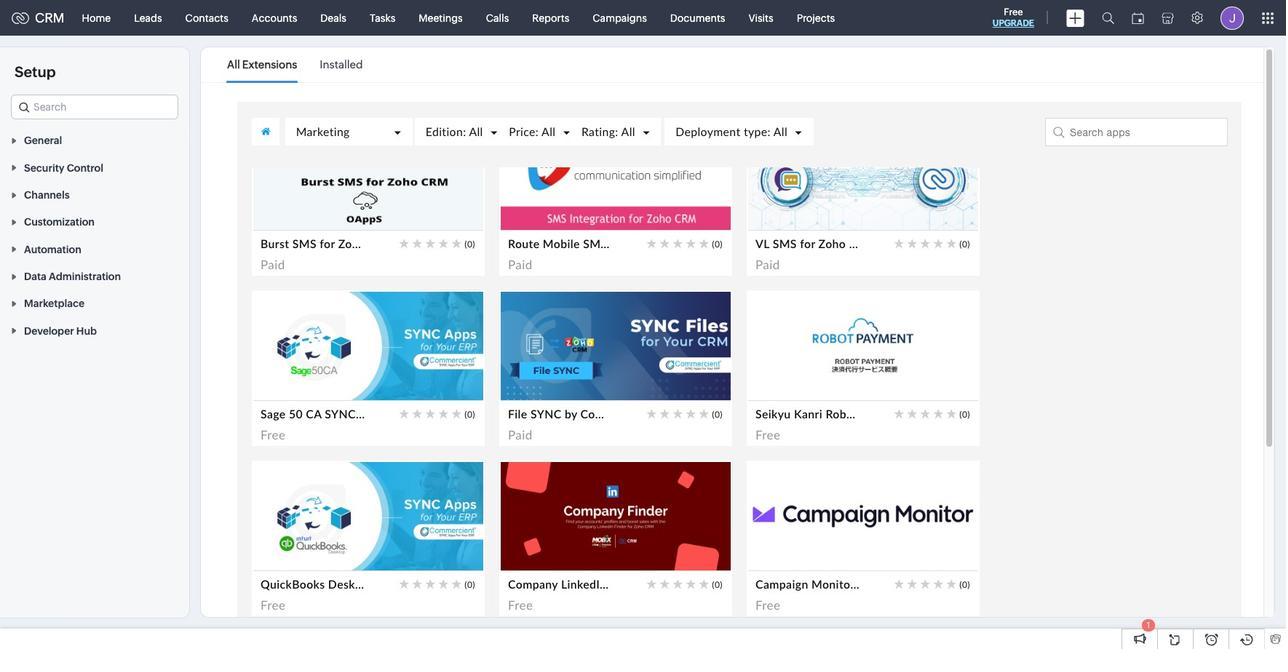 Task type: vqa. For each thing, say whether or not it's contained in the screenshot.
Zoho Meeting With The Zoho Meeting Integration, You Can Easily Set Up Online Meetings With Your Prospects - Without Ever Leaving Your Crm.
no



Task type: describe. For each thing, give the bounding box(es) containing it.
hub
[[76, 325, 97, 337]]

customization button
[[0, 208, 189, 235]]

meetings
[[419, 12, 463, 24]]

contacts
[[185, 12, 228, 24]]

search element
[[1093, 0, 1123, 36]]

security control
[[24, 162, 103, 174]]

general button
[[0, 127, 189, 154]]

deals link
[[309, 0, 358, 35]]

deals
[[321, 12, 346, 24]]

marketplace
[[24, 298, 84, 310]]

tasks link
[[358, 0, 407, 35]]

visits
[[749, 12, 774, 24]]

Search text field
[[12, 95, 178, 119]]

accounts
[[252, 12, 297, 24]]

all
[[227, 58, 240, 71]]

setup
[[15, 63, 56, 80]]

leads
[[134, 12, 162, 24]]

accounts link
[[240, 0, 309, 35]]

campaigns
[[593, 12, 647, 24]]

crm
[[35, 10, 64, 25]]

calls link
[[474, 0, 521, 35]]

general
[[24, 135, 62, 147]]

automation
[[24, 244, 81, 255]]

developer hub
[[24, 325, 97, 337]]

tasks
[[370, 12, 395, 24]]

security control button
[[0, 154, 189, 181]]

contacts link
[[174, 0, 240, 35]]

developer
[[24, 325, 74, 337]]

free
[[1004, 7, 1023, 17]]

security
[[24, 162, 64, 174]]

data administration
[[24, 271, 121, 282]]

automation button
[[0, 235, 189, 263]]

data administration button
[[0, 263, 189, 290]]

home
[[82, 12, 111, 24]]

documents
[[670, 12, 725, 24]]

projects link
[[785, 0, 847, 35]]

customization
[[24, 216, 95, 228]]

installed link
[[320, 48, 363, 82]]

profile image
[[1221, 6, 1244, 29]]



Task type: locate. For each thing, give the bounding box(es) containing it.
upgrade
[[993, 18, 1034, 28]]

crm link
[[12, 10, 64, 25]]

leads link
[[122, 0, 174, 35]]

meetings link
[[407, 0, 474, 35]]

administration
[[49, 271, 121, 282]]

installed
[[320, 58, 363, 71]]

search image
[[1102, 12, 1114, 24]]

campaigns link
[[581, 0, 659, 35]]

reports link
[[521, 0, 581, 35]]

reports
[[532, 12, 569, 24]]

control
[[67, 162, 103, 174]]

channels button
[[0, 181, 189, 208]]

documents link
[[659, 0, 737, 35]]

marketplace button
[[0, 290, 189, 317]]

create menu element
[[1058, 0, 1093, 35]]

channels
[[24, 189, 70, 201]]

logo image
[[12, 12, 29, 24]]

all extensions link
[[227, 48, 297, 82]]

profile element
[[1212, 0, 1253, 35]]

calls
[[486, 12, 509, 24]]

None field
[[11, 95, 178, 119]]

calendar image
[[1132, 12, 1144, 24]]

home link
[[70, 0, 122, 35]]

data
[[24, 271, 47, 282]]

1
[[1147, 621, 1150, 630]]

developer hub button
[[0, 317, 189, 344]]

free upgrade
[[993, 7, 1034, 28]]

visits link
[[737, 0, 785, 35]]

extensions
[[242, 58, 297, 71]]

projects
[[797, 12, 835, 24]]

all extensions
[[227, 58, 297, 71]]

create menu image
[[1066, 9, 1085, 27]]



